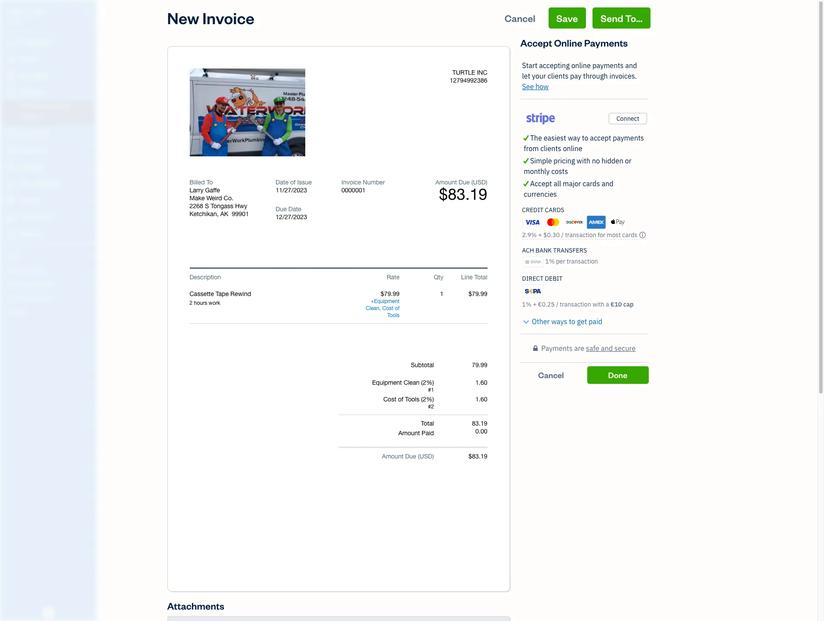 Task type: describe. For each thing, give the bounding box(es) containing it.
pay
[[570, 72, 582, 80]]

freshbooks image
[[41, 607, 55, 618]]

0 vertical spatial total
[[475, 274, 488, 281]]

team members image
[[7, 266, 94, 273]]

payments inside the easiest way to accept payments from clients online
[[613, 134, 644, 142]]

invoice number
[[342, 179, 385, 186]]

date of issue
[[276, 179, 312, 186]]

check image for accept all major cards and currencies
[[522, 178, 530, 189]]

) for amount due ( usd ) $83.19
[[486, 179, 488, 186]]

easiest
[[544, 134, 566, 142]]

payments inside 'start accepting online payments and let your clients pay through invoices. see how'
[[593, 61, 624, 70]]

1% for 1% + €0.25 / transaction with a €10 cap
[[522, 300, 532, 308]]

Line Total (USD) text field
[[468, 290, 488, 297]]

all
[[554, 179, 561, 188]]

number
[[363, 179, 385, 186]]

2 vertical spatial and
[[601, 344, 613, 353]]

tools inside equipment clean (2%) # 1 cost of tools (2%) # 2
[[405, 396, 420, 403]]

info image
[[639, 231, 646, 238]]

due date 12/27/2023
[[276, 206, 307, 221]]

connect
[[617, 115, 640, 123]]

with inside simple pricing with no hidden or monthly costs
[[577, 156, 591, 165]]

1 vertical spatial invoice
[[342, 179, 361, 186]]

1 1.60 from the top
[[476, 379, 488, 386]]

qty
[[434, 274, 444, 281]]

currencies
[[524, 190, 557, 199]]

cost inside equipment clean (2%) # 1 cost of tools (2%) # 2
[[383, 396, 396, 403]]

to
[[207, 179, 213, 186]]

0 vertical spatial of
[[290, 179, 296, 186]]

clients for accepting
[[548, 72, 569, 80]]

amount inside total amount paid
[[399, 430, 420, 437]]

online
[[554, 36, 583, 49]]

$0.30
[[544, 231, 560, 239]]

co.
[[224, 195, 233, 202]]

hwy
[[235, 203, 247, 210]]

turtle inc owner
[[7, 8, 46, 24]]

2 # from the top
[[428, 404, 431, 410]]

send to...
[[601, 12, 643, 24]]

0.00
[[476, 428, 488, 435]]

delete
[[227, 109, 248, 117]]

accept for online
[[520, 36, 552, 49]]

apple pay image
[[608, 216, 627, 229]]

the
[[530, 134, 542, 142]]

12794992386
[[450, 77, 488, 84]]

12/27/2023 button
[[276, 213, 328, 221]]

0 horizontal spatial +
[[371, 298, 374, 305]]

1% per transaction
[[545, 257, 598, 265]]

inc for turtle inc 12794992386
[[477, 69, 488, 76]]

lock image
[[533, 343, 538, 354]]

ketchikan,
[[190, 210, 219, 218]]

amount for amount due ( usd )
[[382, 453, 404, 460]]

money image
[[6, 196, 16, 205]]

other
[[532, 317, 550, 326]]

cards inside accept all major cards and currencies
[[583, 179, 600, 188]]

save
[[557, 12, 578, 24]]

hidden
[[602, 156, 624, 165]]

paid
[[589, 317, 602, 326]]

turtle inc 12794992386
[[450, 69, 488, 84]]

amount due ( usd )
[[382, 453, 434, 460]]

accept
[[590, 134, 611, 142]]

rate
[[387, 274, 400, 281]]

12/27/2023
[[276, 214, 307, 221]]

cap
[[624, 300, 634, 308]]

1 # from the top
[[428, 387, 431, 393]]

for
[[598, 231, 606, 239]]

check image for the easiest way to accept payments from clients online
[[522, 133, 530, 143]]

accepting
[[539, 61, 570, 70]]

Enter an Item Name text field
[[190, 290, 356, 298]]

weird
[[206, 195, 222, 202]]

send
[[601, 12, 623, 24]]

connect button
[[609, 113, 647, 124]]

) for amount due ( usd )
[[432, 453, 434, 460]]

, cost of tools
[[380, 305, 400, 319]]

cancel button for save
[[497, 7, 543, 29]]

ach
[[522, 246, 534, 254]]

bank
[[536, 246, 552, 254]]

subtotal
[[411, 362, 434, 369]]

cards
[[545, 206, 564, 214]]

+ for 1%
[[533, 300, 537, 308]]

credit
[[522, 206, 544, 214]]

billed
[[190, 179, 205, 186]]

visa image
[[523, 216, 542, 229]]

direct
[[522, 275, 544, 283]]

0 horizontal spatial invoice
[[202, 7, 255, 28]]

delete image
[[227, 109, 269, 117]]

equipment clean (2%) # 1 cost of tools (2%) # 2
[[372, 379, 434, 410]]

2268
[[190, 203, 203, 210]]

chart image
[[6, 213, 16, 222]]

per
[[556, 257, 565, 265]]

save button
[[549, 7, 586, 29]]

2.9% + $0.30 / transaction for most cards
[[522, 231, 638, 239]]

client image
[[6, 55, 16, 64]]

see how link
[[522, 82, 549, 91]]

due inside due date 12/27/2023
[[276, 206, 287, 213]]

done
[[608, 370, 628, 380]]

0 horizontal spatial payments
[[541, 344, 573, 353]]

attachments
[[167, 600, 224, 612]]

dashboard image
[[6, 38, 16, 47]]

paid
[[422, 430, 434, 437]]

no
[[592, 156, 600, 165]]

1 horizontal spatial payments
[[584, 36, 628, 49]]

description
[[190, 274, 221, 281]]

or
[[625, 156, 632, 165]]

secure
[[615, 344, 636, 353]]

settings image
[[7, 308, 94, 315]]

check image
[[522, 156, 530, 166]]

way
[[568, 134, 581, 142]]

1 vertical spatial transaction
[[567, 257, 598, 265]]

simple
[[530, 156, 552, 165]]

clients for easiest
[[541, 144, 562, 153]]

through
[[583, 72, 608, 80]]

get
[[577, 317, 587, 326]]

of inside equipment clean (2%) # 1 cost of tools (2%) # 2
[[398, 396, 404, 403]]

most
[[607, 231, 621, 239]]

credit cards
[[522, 206, 564, 214]]

payments are safe and secure
[[541, 344, 636, 353]]

main element
[[0, 0, 119, 621]]

invoices.
[[610, 72, 637, 80]]

new invoice
[[167, 7, 255, 28]]

usd for amount due ( usd ) $83.19
[[473, 179, 486, 186]]

equipment clean
[[366, 298, 400, 312]]

mastercard image
[[544, 216, 563, 229]]

transfers
[[553, 246, 587, 254]]

equipment for equipment clean
[[374, 298, 400, 305]]

amount due ( usd ) $83.19
[[436, 179, 488, 203]]

tongass
[[211, 203, 233, 210]]

make
[[190, 195, 205, 202]]

2.9%
[[522, 231, 537, 239]]

date inside due date 12/27/2023
[[288, 206, 301, 213]]

cancel for save
[[505, 12, 536, 24]]

amount for amount due ( usd ) $83.19
[[436, 179, 457, 186]]

$83.19 inside amount due ( usd ) $83.19
[[439, 185, 488, 203]]

billed to
[[190, 179, 213, 186]]

monthly
[[524, 167, 550, 176]]



Task type: vqa. For each thing, say whether or not it's contained in the screenshot.
estimated
no



Task type: locate. For each thing, give the bounding box(es) containing it.
1 vertical spatial #
[[428, 404, 431, 410]]

turtle for turtle inc owner
[[7, 8, 32, 17]]

1 vertical spatial date
[[288, 206, 301, 213]]

inc inside turtle inc 12794992386
[[477, 69, 488, 76]]

clean for equipment clean
[[366, 305, 380, 312]]

simple pricing with no hidden or monthly costs
[[524, 156, 632, 176]]

1 horizontal spatial /
[[561, 231, 564, 239]]

clean inside equipment clean (2%) # 1 cost of tools (2%) # 2
[[404, 379, 420, 386]]

( for amount due ( usd )
[[418, 453, 420, 460]]

online
[[571, 61, 591, 70], [563, 144, 583, 153]]

date up issue date in mm/dd/yyyy format text box
[[276, 179, 289, 186]]

1 vertical spatial cards
[[622, 231, 638, 239]]

0 vertical spatial to
[[582, 134, 589, 142]]

#
[[428, 387, 431, 393], [428, 404, 431, 410]]

0 vertical spatial )
[[486, 179, 488, 186]]

( inside amount due ( usd ) $83.19
[[472, 179, 473, 186]]

0 horizontal spatial due
[[276, 206, 287, 213]]

check image down monthly
[[522, 178, 530, 189]]

1 horizontal spatial to
[[582, 134, 589, 142]]

1 vertical spatial usd
[[420, 453, 432, 460]]

tools inside , cost of tools
[[387, 312, 400, 319]]

1 horizontal spatial invoice
[[342, 179, 361, 186]]

(2%) up 1
[[421, 379, 434, 386]]

due
[[459, 179, 470, 186], [276, 206, 287, 213], [405, 453, 416, 460]]

0 vertical spatial turtle
[[7, 8, 32, 17]]

1 vertical spatial bank image
[[523, 284, 543, 298]]

total up paid
[[421, 420, 434, 427]]

99901
[[232, 210, 249, 218]]

online down way
[[563, 144, 583, 153]]

your
[[532, 72, 546, 80]]

0 vertical spatial cards
[[583, 179, 600, 188]]

total right line
[[475, 274, 488, 281]]

transaction for for
[[565, 231, 596, 239]]

and inside accept all major cards and currencies
[[602, 179, 614, 188]]

bank image down direct
[[523, 284, 543, 298]]

payments up 'through'
[[593, 61, 624, 70]]

turtle for turtle inc 12794992386
[[453, 69, 475, 76]]

of up total amount paid
[[398, 396, 404, 403]]

and right safe
[[601, 344, 613, 353]]

let
[[522, 72, 530, 80]]

gaffe
[[205, 187, 220, 194]]

online inside the easiest way to accept payments from clients online
[[563, 144, 583, 153]]

line
[[461, 274, 473, 281]]

1.60 up 83.19 at the right
[[476, 396, 488, 403]]

0 vertical spatial accept
[[520, 36, 552, 49]]

transaction up the get
[[560, 300, 591, 308]]

clients inside the easiest way to accept payments from clients online
[[541, 144, 562, 153]]

and down the hidden
[[602, 179, 614, 188]]

larry
[[190, 187, 204, 194]]

discover image
[[566, 216, 584, 229]]

cancel button for done
[[520, 366, 582, 384]]

total amount paid
[[399, 420, 434, 437]]

online up pay
[[571, 61, 591, 70]]

cards
[[583, 179, 600, 188], [622, 231, 638, 239]]

1 vertical spatial and
[[602, 179, 614, 188]]

bank image
[[523, 256, 543, 268], [523, 284, 543, 298]]

( for amount due ( usd ) $83.19
[[472, 179, 473, 186]]

equipment inside equipment clean (2%) # 1 cost of tools (2%) # 2
[[372, 379, 402, 386]]

1 horizontal spatial due
[[405, 453, 416, 460]]

transaction down discover icon
[[565, 231, 596, 239]]

and
[[625, 61, 637, 70], [602, 179, 614, 188], [601, 344, 613, 353]]

1% up chevrondown icon
[[522, 300, 532, 308]]

Item Rate (USD) text field
[[380, 290, 400, 297]]

0 horizontal spatial turtle
[[7, 8, 32, 17]]

clients down "accepting"
[[548, 72, 569, 80]]

how
[[536, 82, 549, 91]]

and up invoices.
[[625, 61, 637, 70]]

tools
[[387, 312, 400, 319], [405, 396, 420, 403]]

0 vertical spatial due
[[459, 179, 470, 186]]

2 vertical spatial amount
[[382, 453, 404, 460]]

the easiest way to accept payments from clients online
[[524, 134, 644, 153]]

usd for amount due ( usd )
[[420, 453, 432, 460]]

1 vertical spatial clients
[[541, 144, 562, 153]]

turtle inside turtle inc owner
[[7, 8, 32, 17]]

0 vertical spatial cancel
[[505, 12, 536, 24]]

0 vertical spatial clean
[[366, 305, 380, 312]]

usd inside amount due ( usd ) $83.19
[[473, 179, 486, 186]]

1 vertical spatial clean
[[404, 379, 420, 386]]

0 vertical spatial check image
[[522, 133, 530, 143]]

€0.25
[[538, 300, 555, 308]]

0 horizontal spatial cancel
[[505, 12, 536, 24]]

inc
[[34, 8, 46, 17], [477, 69, 488, 76]]

1 horizontal spatial inc
[[477, 69, 488, 76]]

clients
[[548, 72, 569, 80], [541, 144, 562, 153]]

cards left info 'image'
[[622, 231, 638, 239]]

with left "no"
[[577, 156, 591, 165]]

turtle
[[7, 8, 32, 17], [453, 69, 475, 76]]

0 horizontal spatial total
[[421, 420, 434, 427]]

larry gaffe make weird co. 2268 s tongass hwy ketchikan, ak  99901
[[190, 187, 249, 218]]

1 horizontal spatial with
[[593, 300, 605, 308]]

1 horizontal spatial tools
[[405, 396, 420, 403]]

0 horizontal spatial with
[[577, 156, 591, 165]]

0 vertical spatial date
[[276, 179, 289, 186]]

transaction down transfers
[[567, 257, 598, 265]]

2 bank image from the top
[[523, 284, 543, 298]]

1 vertical spatial cancel button
[[520, 366, 582, 384]]

due for amount due ( usd ) $83.19
[[459, 179, 470, 186]]

0 horizontal spatial clean
[[366, 305, 380, 312]]

1% for 1% per transaction
[[545, 257, 555, 265]]

0 vertical spatial payments
[[584, 36, 628, 49]]

(2%) up 2
[[421, 396, 434, 403]]

/ right $0.30
[[561, 231, 564, 239]]

accept online payments
[[520, 36, 628, 49]]

€10
[[611, 300, 622, 308]]

expense image
[[6, 146, 16, 155]]

Enter an Item Description text field
[[190, 300, 356, 307]]

0 vertical spatial (
[[472, 179, 473, 186]]

1.60 down 79.99
[[476, 379, 488, 386]]

0 horizontal spatial 1%
[[522, 300, 532, 308]]

costs
[[552, 167, 568, 176]]

Item Quantity text field
[[431, 290, 444, 297]]

equipment
[[374, 298, 400, 305], [372, 379, 402, 386]]

0 vertical spatial invoice
[[202, 7, 255, 28]]

0 horizontal spatial usd
[[420, 453, 432, 460]]

0 horizontal spatial tools
[[387, 312, 400, 319]]

0 vertical spatial 1%
[[545, 257, 555, 265]]

date
[[276, 179, 289, 186], [288, 206, 301, 213]]

tools up total amount paid
[[405, 396, 420, 403]]

date up 12/27/2023
[[288, 206, 301, 213]]

inc for turtle inc owner
[[34, 8, 46, 17]]

chevrondown image
[[522, 316, 530, 327]]

1 horizontal spatial usd
[[473, 179, 486, 186]]

due inside amount due ( usd ) $83.19
[[459, 179, 470, 186]]

0 vertical spatial clients
[[548, 72, 569, 80]]

0 horizontal spatial (
[[418, 453, 420, 460]]

0 vertical spatial online
[[571, 61, 591, 70]]

1 vertical spatial (2%)
[[421, 396, 434, 403]]

1 vertical spatial equipment
[[372, 379, 402, 386]]

1 vertical spatial inc
[[477, 69, 488, 76]]

timer image
[[6, 180, 16, 189]]

/
[[561, 231, 564, 239], [556, 300, 559, 308]]

1 vertical spatial accept
[[530, 179, 552, 188]]

1 vertical spatial with
[[593, 300, 605, 308]]

1 check image from the top
[[522, 133, 530, 143]]

(
[[472, 179, 473, 186], [418, 453, 420, 460]]

to inside the easiest way to accept payments from clients online
[[582, 134, 589, 142]]

0 vertical spatial cancel button
[[497, 7, 543, 29]]

of inside , cost of tools
[[395, 305, 400, 312]]

0 vertical spatial amount
[[436, 179, 457, 186]]

check image up from
[[522, 133, 530, 143]]

1 vertical spatial amount
[[399, 430, 420, 437]]

0 vertical spatial equipment
[[374, 298, 400, 305]]

1 horizontal spatial cancel
[[538, 370, 564, 380]]

inc inside turtle inc owner
[[34, 8, 46, 17]]

invoice image
[[6, 88, 16, 97]]

1 horizontal spatial +
[[533, 300, 537, 308]]

of left issue
[[290, 179, 296, 186]]

0 vertical spatial /
[[561, 231, 564, 239]]

(2%)
[[421, 379, 434, 386], [421, 396, 434, 403]]

2 vertical spatial transaction
[[560, 300, 591, 308]]

+ for 2.9%
[[538, 231, 542, 239]]

cards right major
[[583, 179, 600, 188]]

and for start accepting online payments and let your clients pay through invoices. see how
[[625, 61, 637, 70]]

1 vertical spatial payments
[[541, 344, 573, 353]]

79.99
[[472, 362, 488, 369]]

83.19 0.00
[[472, 420, 488, 435]]

due for amount due ( usd )
[[405, 453, 416, 460]]

1 vertical spatial cost
[[383, 396, 396, 403]]

1
[[431, 387, 434, 393]]

1 horizontal spatial )
[[486, 179, 488, 186]]

accept up start
[[520, 36, 552, 49]]

american express image
[[587, 216, 606, 229]]

/ for $0.30
[[561, 231, 564, 239]]

2 vertical spatial of
[[398, 396, 404, 403]]

Enter an Invoice # text field
[[342, 187, 366, 194]]

with left a
[[593, 300, 605, 308]]

pricing
[[554, 156, 575, 165]]

debit
[[545, 275, 563, 283]]

# down 1
[[428, 404, 431, 410]]

0 vertical spatial #
[[428, 387, 431, 393]]

bank image down ach at the right top of the page
[[523, 256, 543, 268]]

1 vertical spatial due
[[276, 206, 287, 213]]

1 (2%) from the top
[[421, 379, 434, 386]]

/ right €0.25
[[556, 300, 559, 308]]

+
[[538, 231, 542, 239], [371, 298, 374, 305], [533, 300, 537, 308]]

done button
[[587, 366, 649, 384]]

of
[[290, 179, 296, 186], [395, 305, 400, 312], [398, 396, 404, 403]]

1 horizontal spatial cards
[[622, 231, 638, 239]]

bank connections image
[[7, 294, 94, 301]]

0 horizontal spatial inc
[[34, 8, 46, 17]]

start
[[522, 61, 538, 70]]

turtle up owner
[[7, 8, 32, 17]]

accept
[[520, 36, 552, 49], [530, 179, 552, 188]]

line total
[[461, 274, 488, 281]]

s
[[205, 203, 209, 210]]

a
[[606, 300, 609, 308]]

0 horizontal spatial /
[[556, 300, 559, 308]]

1 vertical spatial 1.60
[[476, 396, 488, 403]]

payments down send
[[584, 36, 628, 49]]

see
[[522, 82, 534, 91]]

Issue date in MM/DD/YYYY format text field
[[276, 187, 328, 194]]

2 (2%) from the top
[[421, 396, 434, 403]]

other ways to get paid
[[532, 317, 602, 326]]

to
[[582, 134, 589, 142], [569, 317, 576, 326]]

1 bank image from the top
[[523, 256, 543, 268]]

new
[[167, 7, 199, 28]]

to left the get
[[569, 317, 576, 326]]

1 horizontal spatial (
[[472, 179, 473, 186]]

usd
[[473, 179, 486, 186], [420, 453, 432, 460]]

clean for equipment clean (2%) # 1 cost of tools (2%) # 2
[[404, 379, 420, 386]]

issue
[[297, 179, 312, 186]]

1 vertical spatial 1%
[[522, 300, 532, 308]]

direct debit
[[522, 275, 563, 283]]

estimate image
[[6, 72, 16, 80]]

with
[[577, 156, 591, 165], [593, 300, 605, 308]]

0 vertical spatial inc
[[34, 8, 46, 17]]

amount inside amount due ( usd ) $83.19
[[436, 179, 457, 186]]

,
[[380, 305, 381, 312]]

clean inside equipment clean
[[366, 305, 380, 312]]

1 vertical spatial cancel
[[538, 370, 564, 380]]

1 vertical spatial online
[[563, 144, 583, 153]]

0 horizontal spatial )
[[432, 453, 434, 460]]

0 vertical spatial cost
[[382, 305, 394, 312]]

of down item rate (usd) text box
[[395, 305, 400, 312]]

accept for all
[[530, 179, 552, 188]]

and inside 'start accepting online payments and let your clients pay through invoices. see how'
[[625, 61, 637, 70]]

freshbooks payments image
[[522, 110, 559, 127]]

invoice
[[202, 7, 255, 28], [342, 179, 361, 186]]

1 vertical spatial of
[[395, 305, 400, 312]]

total inside total amount paid
[[421, 420, 434, 427]]

0 vertical spatial bank image
[[523, 256, 543, 268]]

payment image
[[6, 130, 16, 138]]

/ for €0.25
[[556, 300, 559, 308]]

report image
[[6, 230, 16, 239]]

1 vertical spatial $83.19
[[469, 453, 488, 460]]

1 vertical spatial payments
[[613, 134, 644, 142]]

accept up currencies
[[530, 179, 552, 188]]

1% left per
[[545, 257, 555, 265]]

0 vertical spatial and
[[625, 61, 637, 70]]

equipment for equipment clean (2%) # 1 cost of tools (2%) # 2
[[372, 379, 402, 386]]

2 horizontal spatial +
[[538, 231, 542, 239]]

1 horizontal spatial 1%
[[545, 257, 555, 265]]

1 horizontal spatial total
[[475, 274, 488, 281]]

0 vertical spatial $83.19
[[439, 185, 488, 203]]

payments right lock icon
[[541, 344, 573, 353]]

0 vertical spatial transaction
[[565, 231, 596, 239]]

transaction for with
[[560, 300, 591, 308]]

1.60
[[476, 379, 488, 386], [476, 396, 488, 403]]

clients inside 'start accepting online payments and let your clients pay through invoices. see how'
[[548, 72, 569, 80]]

accept inside accept all major cards and currencies
[[530, 179, 552, 188]]

and for accept all major cards and currencies
[[602, 179, 614, 188]]

cancel button
[[497, 7, 543, 29], [520, 366, 582, 384]]

0 horizontal spatial cards
[[583, 179, 600, 188]]

) inside amount due ( usd ) $83.19
[[486, 179, 488, 186]]

from
[[524, 144, 539, 153]]

2 1.60 from the top
[[476, 396, 488, 403]]

online inside 'start accepting online payments and let your clients pay through invoices. see how'
[[571, 61, 591, 70]]

safe
[[586, 344, 600, 353]]

1 horizontal spatial turtle
[[453, 69, 475, 76]]

turtle inside turtle inc 12794992386
[[453, 69, 475, 76]]

clients down the easiest
[[541, 144, 562, 153]]

payments
[[584, 36, 628, 49], [541, 344, 573, 353]]

# up 2
[[428, 387, 431, 393]]

1% + €0.25 / transaction with a €10 cap
[[522, 300, 634, 308]]

cost inside , cost of tools
[[382, 305, 394, 312]]

tools down equipment clean
[[387, 312, 400, 319]]

2 vertical spatial due
[[405, 453, 416, 460]]

apps image
[[7, 252, 94, 259]]

turtle up '12794992386'
[[453, 69, 475, 76]]

2 check image from the top
[[522, 178, 530, 189]]

items and services image
[[7, 280, 94, 287]]

project image
[[6, 163, 16, 172]]

owner
[[7, 18, 23, 24]]

0 vertical spatial with
[[577, 156, 591, 165]]

0 vertical spatial payments
[[593, 61, 624, 70]]

1 vertical spatial to
[[569, 317, 576, 326]]

1 vertical spatial (
[[418, 453, 420, 460]]

check image
[[522, 133, 530, 143], [522, 178, 530, 189]]

start accepting online payments and let your clients pay through invoices. see how
[[522, 61, 637, 91]]

equipment inside equipment clean
[[374, 298, 400, 305]]

to right way
[[582, 134, 589, 142]]

1 vertical spatial tools
[[405, 396, 420, 403]]

send to... button
[[593, 7, 651, 29]]

0 vertical spatial 1.60
[[476, 379, 488, 386]]

0 vertical spatial usd
[[473, 179, 486, 186]]

cancel for done
[[538, 370, 564, 380]]

payments down connect button
[[613, 134, 644, 142]]



